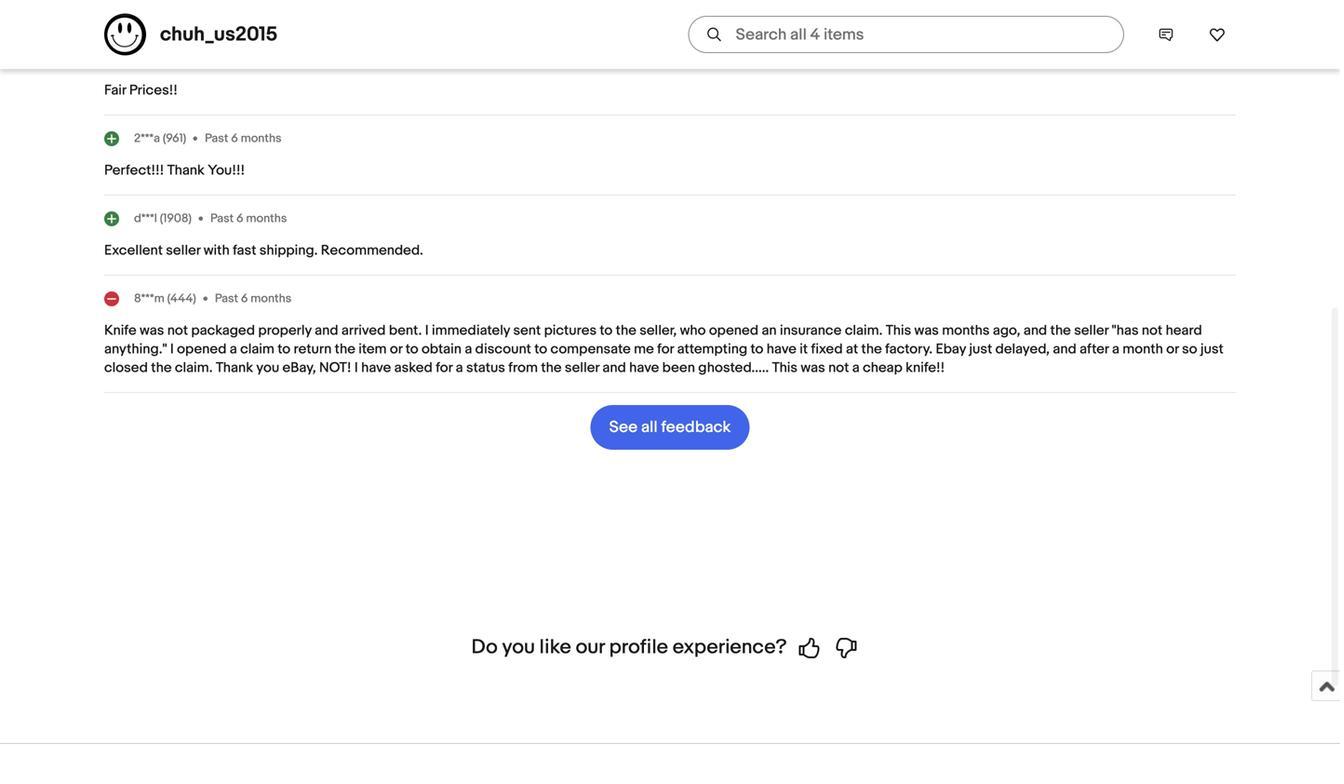 Task type: vqa. For each thing, say whether or not it's contained in the screenshot.
the rightmost Poor
yes



Task type: describe. For each thing, give the bounding box(es) containing it.
status
[[466, 359, 506, 376]]

the up 'me'
[[616, 322, 637, 339]]

the right the ago, at the top
[[1051, 322, 1072, 339]]

10
[[138, 0, 151, 0]]

attempting
[[678, 341, 748, 358]]

ebay
[[936, 341, 967, 358]]

communication.
[[529, 0, 632, 0]]

8***m (444)
[[134, 291, 196, 306]]

to up compensate
[[600, 322, 613, 339]]

insurance
[[780, 322, 842, 339]]

of
[[744, 0, 756, 0]]

past for not
[[215, 291, 238, 306]]

experience?
[[673, 635, 787, 659]]

2 vertical spatial seller
[[565, 359, 600, 376]]

see
[[610, 418, 638, 437]]

fast
[[233, 242, 256, 259]]

1 horizontal spatial was
[[801, 359, 826, 376]]

in
[[139, 2, 150, 19]]

prices!!
[[129, 82, 178, 99]]

with
[[204, 242, 230, 259]]

save this seller chuh_us2015 image
[[1210, 26, 1226, 43]]

0 horizontal spatial was
[[140, 322, 164, 339]]

noticable"
[[1128, 0, 1194, 0]]

sent
[[514, 322, 541, 339]]

(961)
[[163, 131, 186, 146]]

1 vertical spatial claim.
[[175, 359, 213, 376]]

1 are from the left
[[840, 0, 860, 0]]

description
[[668, 0, 741, 0]]

asked
[[395, 359, 433, 376]]

0 horizontal spatial opened
[[177, 341, 227, 358]]

see all feedback link
[[591, 405, 750, 450]]

1 vertical spatial seller
[[1075, 322, 1109, 339]]

months for not
[[251, 291, 292, 306]]

do
[[472, 635, 498, 659]]

ago,
[[994, 322, 1021, 339]]

g***r (412)
[[134, 51, 185, 65]]

all
[[642, 418, 658, 437]]

to down properly
[[278, 341, 291, 358]]

chuh_us2015
[[160, 22, 278, 47]]

perfect!!!  thank you!!!
[[104, 162, 245, 179]]

as
[[1197, 0, 1212, 0]]

flaws.
[[759, 0, 795, 0]]

a down 'at'
[[853, 359, 860, 376]]

2 are from the left
[[1063, 0, 1083, 0]]

so
[[1183, 341, 1198, 358]]

feedback
[[662, 418, 731, 437]]

2***a
[[134, 131, 160, 146]]

0 vertical spatial for
[[658, 341, 674, 358]]

a down immediately
[[465, 341, 472, 358]]

and left after
[[1054, 341, 1077, 358]]

small
[[920, 0, 954, 0]]

not inside took 10 days from receiving payment to actually shipping out. poor communication. poor description of flaws. these are not "two small scratches which are barely noticable" as seen in the pictures
[[863, 0, 884, 0]]

after
[[1080, 341, 1110, 358]]

me
[[634, 341, 654, 358]]

1 horizontal spatial have
[[630, 359, 660, 376]]

past for with
[[210, 211, 234, 226]]

not down "(444)"
[[167, 322, 188, 339]]

1 horizontal spatial i
[[355, 359, 358, 376]]

which
[[1023, 0, 1060, 0]]

knife!!
[[906, 359, 945, 376]]

receiving
[[220, 0, 280, 0]]

1 vertical spatial i
[[170, 341, 174, 358]]

8***m
[[134, 291, 165, 306]]

discount
[[476, 341, 532, 358]]

and up return
[[315, 322, 339, 339]]

0 vertical spatial this
[[886, 322, 912, 339]]

knife was not packaged properly and arrived bent.  i immediately sent pictures to the seller, who opened an insurance claim.  this was months ago, and the seller "has not heard anything." i opened a claim to return the item or to obtain a discount to compensate me for attempting to have it fixed at the factory.  ebay just delayed, and after a month or so just closed the claim.  thank you ebay, not!  i have asked for a status from the seller and have been ghosted..... this was not a cheap knife!!
[[104, 322, 1224, 376]]

at
[[846, 341, 859, 358]]

not down fixed
[[829, 359, 850, 376]]

heard
[[1166, 322, 1203, 339]]

been
[[663, 359, 696, 376]]

month
[[1123, 341, 1164, 358]]

and up delayed,
[[1024, 322, 1048, 339]]

2***a (961)
[[134, 131, 186, 146]]

ghosted.....
[[699, 359, 769, 376]]

g***r
[[134, 51, 158, 65]]

6 for not
[[241, 291, 248, 306]]

knife
[[104, 322, 137, 339]]

0 vertical spatial i
[[425, 322, 429, 339]]

past 6 months for not
[[215, 291, 292, 306]]

a down '"has'
[[1113, 341, 1120, 358]]

these
[[798, 0, 837, 0]]

from inside took 10 days from receiving payment to actually shipping out. poor communication. poor description of flaws. these are not "two small scratches which are barely noticable" as seen in the pictures
[[187, 0, 217, 0]]

compensate
[[551, 341, 631, 358]]

pictures inside knife was not packaged properly and arrived bent.  i immediately sent pictures to the seller, who opened an insurance claim.  this was months ago, and the seller "has not heard anything." i opened a claim to return the item or to obtain a discount to compensate me for attempting to have it fixed at the factory.  ebay just delayed, and after a month or so just closed the claim.  thank you ebay, not!  i have asked for a status from the seller and have been ghosted..... this was not a cheap knife!!
[[544, 322, 597, 339]]

from inside knife was not packaged properly and arrived bent.  i immediately sent pictures to the seller, who opened an insurance claim.  this was months ago, and the seller "has not heard anything." i opened a claim to return the item or to obtain a discount to compensate me for attempting to have it fixed at the factory.  ebay just delayed, and after a month or so just closed the claim.  thank you ebay, not!  i have asked for a status from the seller and have been ghosted..... this was not a cheap knife!!
[[509, 359, 538, 376]]

months for with
[[246, 211, 287, 226]]

took
[[104, 0, 135, 0]]

anything."
[[104, 341, 167, 358]]

2 horizontal spatial have
[[767, 341, 797, 358]]

shipping.
[[260, 242, 318, 259]]

scratches
[[957, 0, 1020, 0]]

2 poor from the left
[[635, 0, 665, 0]]

out.
[[468, 0, 493, 0]]

arrived
[[342, 322, 386, 339]]

claim
[[240, 341, 275, 358]]

do you like our profile experience? link
[[472, 635, 869, 659]]

1 just from the left
[[970, 341, 993, 358]]

obtain
[[422, 341, 462, 358]]

actually
[[358, 0, 407, 0]]

ebay,
[[283, 359, 316, 376]]

cheap
[[863, 359, 903, 376]]

packaged
[[191, 322, 255, 339]]



Task type: locate. For each thing, give the bounding box(es) containing it.
the inside took 10 days from receiving payment to actually shipping out. poor communication. poor description of flaws. these are not "two small scratches which are barely noticable" as seen in the pictures
[[153, 2, 173, 19]]

to
[[342, 0, 355, 0], [600, 322, 613, 339], [278, 341, 291, 358], [406, 341, 419, 358], [535, 341, 548, 358], [751, 341, 764, 358]]

0 horizontal spatial have
[[361, 359, 391, 376]]

past up with
[[210, 211, 234, 226]]

1 horizontal spatial for
[[658, 341, 674, 358]]

fair prices!!
[[104, 82, 178, 99]]

past 6 months up fast
[[210, 211, 287, 226]]

pictures up compensate
[[544, 322, 597, 339]]

0 horizontal spatial pictures
[[177, 2, 229, 19]]

0 vertical spatial past 6 months
[[205, 131, 282, 146]]

0 vertical spatial opened
[[709, 322, 759, 339]]

are right these
[[840, 0, 860, 0]]

have
[[767, 341, 797, 358], [361, 359, 391, 376], [630, 359, 660, 376]]

delayed,
[[996, 341, 1050, 358]]

1 poor from the left
[[496, 0, 526, 0]]

the up not!
[[335, 341, 356, 358]]

you!!!
[[208, 162, 245, 179]]

not left "two
[[863, 0, 884, 0]]

opened down the packaged
[[177, 341, 227, 358]]

have down item at the top left
[[361, 359, 391, 376]]

1 vertical spatial this
[[773, 359, 798, 376]]

1 horizontal spatial pictures
[[544, 322, 597, 339]]

claim. up 'at'
[[845, 322, 883, 339]]

to up asked
[[406, 341, 419, 358]]

fair
[[104, 82, 126, 99]]

a down 'obtain'
[[456, 359, 463, 376]]

0 horizontal spatial i
[[170, 341, 174, 358]]

and down compensate
[[603, 359, 627, 376]]

past 6 months up the packaged
[[215, 291, 292, 306]]

immediately
[[432, 322, 510, 339]]

1 vertical spatial opened
[[177, 341, 227, 358]]

1 horizontal spatial you
[[502, 635, 535, 659]]

seller,
[[640, 322, 677, 339]]

2 just from the left
[[1201, 341, 1224, 358]]

the down days
[[153, 2, 173, 19]]

not!
[[319, 359, 352, 376]]

seller up after
[[1075, 322, 1109, 339]]

this down an in the right top of the page
[[773, 359, 798, 376]]

return
[[294, 341, 332, 358]]

it
[[800, 341, 808, 358]]

just right so on the right top of page
[[1201, 341, 1224, 358]]

1 horizontal spatial just
[[1201, 341, 1224, 358]]

shipping
[[410, 0, 465, 0]]

months up ebay
[[943, 322, 990, 339]]

to inside took 10 days from receiving payment to actually shipping out. poor communication. poor description of flaws. these are not "two small scratches which are barely noticable" as seen in the pictures
[[342, 0, 355, 0]]

our
[[576, 635, 605, 659]]

this up factory. at the top of the page
[[886, 322, 912, 339]]

1 horizontal spatial opened
[[709, 322, 759, 339]]

not up month
[[1143, 322, 1163, 339]]

0 vertical spatial past
[[205, 131, 228, 146]]

or left so on the right top of page
[[1167, 341, 1180, 358]]

6 up the packaged
[[241, 291, 248, 306]]

0 horizontal spatial from
[[187, 0, 217, 0]]

2 vertical spatial 6
[[241, 291, 248, 306]]

the right 'at'
[[862, 341, 883, 358]]

profile
[[610, 635, 669, 659]]

seller down the (1908)
[[166, 242, 201, 259]]

1 vertical spatial past
[[210, 211, 234, 226]]

was
[[140, 322, 164, 339], [915, 322, 940, 339], [801, 359, 826, 376]]

are
[[840, 0, 860, 0], [1063, 0, 1083, 0]]

2 horizontal spatial seller
[[1075, 322, 1109, 339]]

past up the packaged
[[215, 291, 238, 306]]

pictures inside took 10 days from receiving payment to actually shipping out. poor communication. poor description of flaws. these are not "two small scratches which are barely noticable" as seen in the pictures
[[177, 2, 229, 19]]

1 horizontal spatial poor
[[635, 0, 665, 0]]

do you like our profile experience?
[[472, 635, 787, 659]]

0 horizontal spatial this
[[773, 359, 798, 376]]

2 vertical spatial past
[[215, 291, 238, 306]]

6 for with
[[237, 211, 244, 226]]

claim.
[[845, 322, 883, 339], [175, 359, 213, 376]]

to down sent
[[535, 341, 548, 358]]

payment
[[283, 0, 338, 0]]

i right anything."
[[170, 341, 174, 358]]

an
[[762, 322, 777, 339]]

1 vertical spatial past 6 months
[[210, 211, 287, 226]]

the down anything."
[[151, 359, 172, 376]]

seller
[[166, 242, 201, 259], [1075, 322, 1109, 339], [565, 359, 600, 376]]

past up you!!!
[[205, 131, 228, 146]]

(1908)
[[160, 211, 192, 226]]

chuh_us2015 image
[[104, 14, 146, 55]]

perfect!!!
[[104, 162, 164, 179]]

months for you!!!
[[241, 131, 282, 146]]

months up excellent seller with fast shipping.  recommended.
[[246, 211, 287, 226]]

you right do
[[502, 635, 535, 659]]

barely
[[1086, 0, 1125, 0]]

0 horizontal spatial for
[[436, 359, 453, 376]]

to down an in the right top of the page
[[751, 341, 764, 358]]

past for you!!!
[[205, 131, 228, 146]]

0 horizontal spatial are
[[840, 0, 860, 0]]

the
[[153, 2, 173, 19], [616, 322, 637, 339], [1051, 322, 1072, 339], [335, 341, 356, 358], [862, 341, 883, 358], [151, 359, 172, 376], [541, 359, 562, 376]]

past 6 months for with
[[210, 211, 287, 226]]

past
[[205, 131, 228, 146], [210, 211, 234, 226], [215, 291, 238, 306]]

from
[[187, 0, 217, 0], [509, 359, 538, 376]]

just
[[970, 341, 993, 358], [1201, 341, 1224, 358]]

who
[[680, 322, 706, 339]]

not
[[863, 0, 884, 0], [167, 322, 188, 339], [1143, 322, 1163, 339], [829, 359, 850, 376]]

0 vertical spatial thank
[[167, 162, 205, 179]]

(412)
[[161, 51, 185, 65]]

"has
[[1112, 322, 1139, 339]]

0 horizontal spatial you
[[256, 359, 280, 376]]

for down seller,
[[658, 341, 674, 358]]

1 vertical spatial from
[[509, 359, 538, 376]]

Search all 4 items field
[[689, 16, 1125, 53]]

0 vertical spatial you
[[256, 359, 280, 376]]

poor
[[496, 0, 526, 0], [635, 0, 665, 0]]

seen
[[104, 2, 135, 19]]

0 horizontal spatial just
[[970, 341, 993, 358]]

you down claim
[[256, 359, 280, 376]]

1 vertical spatial you
[[502, 635, 535, 659]]

1 horizontal spatial this
[[886, 322, 912, 339]]

2 vertical spatial past 6 months
[[215, 291, 292, 306]]

you inside knife was not packaged properly and arrived bent.  i immediately sent pictures to the seller, who opened an insurance claim.  this was months ago, and the seller "has not heard anything." i opened a claim to return the item or to obtain a discount to compensate me for attempting to have it fixed at the factory.  ebay just delayed, and after a month or so just closed the claim.  thank you ebay, not!  i have asked for a status from the seller and have been ghosted..... this was not a cheap knife!!
[[256, 359, 280, 376]]

0 vertical spatial seller
[[166, 242, 201, 259]]

0 vertical spatial from
[[187, 0, 217, 0]]

excellent
[[104, 242, 163, 259]]

1 vertical spatial pictures
[[544, 322, 597, 339]]

0 horizontal spatial thank
[[167, 162, 205, 179]]

0 vertical spatial pictures
[[177, 2, 229, 19]]

are right which
[[1063, 0, 1083, 0]]

to left actually
[[342, 0, 355, 0]]

closed
[[104, 359, 148, 376]]

item
[[359, 341, 387, 358]]

0 vertical spatial 6
[[231, 131, 238, 146]]

(444)
[[167, 291, 196, 306]]

like
[[540, 635, 572, 659]]

1 horizontal spatial are
[[1063, 0, 1083, 0]]

you
[[256, 359, 280, 376], [502, 635, 535, 659]]

1 vertical spatial thank
[[216, 359, 253, 376]]

a
[[230, 341, 237, 358], [465, 341, 472, 358], [1113, 341, 1120, 358], [456, 359, 463, 376], [853, 359, 860, 376]]

1 horizontal spatial or
[[1167, 341, 1180, 358]]

2 horizontal spatial i
[[425, 322, 429, 339]]

fixed
[[812, 341, 843, 358]]

poor left description
[[635, 0, 665, 0]]

recommended.
[[321, 242, 423, 259]]

0 horizontal spatial claim.
[[175, 359, 213, 376]]

thank inside knife was not packaged properly and arrived bent.  i immediately sent pictures to the seller, who opened an insurance claim.  this was months ago, and the seller "has not heard anything." i opened a claim to return the item or to obtain a discount to compensate me for attempting to have it fixed at the factory.  ebay just delayed, and after a month or so just closed the claim.  thank you ebay, not!  i have asked for a status from the seller and have been ghosted..... this was not a cheap knife!!
[[216, 359, 253, 376]]

or down bent.
[[390, 341, 403, 358]]

past 6 months
[[205, 131, 282, 146], [210, 211, 287, 226], [215, 291, 292, 306]]

0 horizontal spatial or
[[390, 341, 403, 358]]

1 horizontal spatial claim.
[[845, 322, 883, 339]]

factory.
[[886, 341, 933, 358]]

for down 'obtain'
[[436, 359, 453, 376]]

chuh_us2015 link
[[160, 22, 278, 47]]

6 for you!!!
[[231, 131, 238, 146]]

bent.
[[389, 322, 422, 339]]

the down compensate
[[541, 359, 562, 376]]

0 vertical spatial claim.
[[845, 322, 883, 339]]

properly
[[258, 322, 312, 339]]

2 horizontal spatial was
[[915, 322, 940, 339]]

past 6 months up you!!!
[[205, 131, 282, 146]]

just right ebay
[[970, 341, 993, 358]]

have down 'me'
[[630, 359, 660, 376]]

opened up attempting
[[709, 322, 759, 339]]

months up properly
[[251, 291, 292, 306]]

a down the packaged
[[230, 341, 237, 358]]

1 vertical spatial 6
[[237, 211, 244, 226]]

was up factory. at the top of the page
[[915, 322, 940, 339]]

was up anything."
[[140, 322, 164, 339]]

d***l (1908)
[[134, 211, 192, 226]]

i right bent.
[[425, 322, 429, 339]]

poor right 'out.'
[[496, 0, 526, 0]]

1 or from the left
[[390, 341, 403, 358]]

for
[[658, 341, 674, 358], [436, 359, 453, 376]]

footer
[[0, 743, 1341, 757]]

"two
[[887, 0, 917, 0]]

2 or from the left
[[1167, 341, 1180, 358]]

thank down claim
[[216, 359, 253, 376]]

thank down (961)
[[167, 162, 205, 179]]

excellent seller with fast shipping.  recommended.
[[104, 242, 423, 259]]

1 vertical spatial for
[[436, 359, 453, 376]]

2 vertical spatial i
[[355, 359, 358, 376]]

claim. down the packaged
[[175, 359, 213, 376]]

months up you!!!
[[241, 131, 282, 146]]

pictures up chuh_us2015 link
[[177, 2, 229, 19]]

months inside knife was not packaged properly and arrived bent.  i immediately sent pictures to the seller, who opened an insurance claim.  this was months ago, and the seller "has not heard anything." i opened a claim to return the item or to obtain a discount to compensate me for attempting to have it fixed at the factory.  ebay just delayed, and after a month or so just closed the claim.  thank you ebay, not!  i have asked for a status from the seller and have been ghosted..... this was not a cheap knife!!
[[943, 322, 990, 339]]

opened
[[709, 322, 759, 339], [177, 341, 227, 358]]

0 horizontal spatial poor
[[496, 0, 526, 0]]

days
[[154, 0, 184, 0]]

from right days
[[187, 0, 217, 0]]

see all feedback
[[610, 418, 731, 437]]

seller down compensate
[[565, 359, 600, 376]]

1 horizontal spatial thank
[[216, 359, 253, 376]]

d***l
[[134, 211, 157, 226]]

have left it
[[767, 341, 797, 358]]

past 6 months for you!!!
[[205, 131, 282, 146]]

thank
[[167, 162, 205, 179], [216, 359, 253, 376]]

1 horizontal spatial from
[[509, 359, 538, 376]]

from down the "discount"
[[509, 359, 538, 376]]

i right not!
[[355, 359, 358, 376]]

1 horizontal spatial seller
[[565, 359, 600, 376]]

0 horizontal spatial seller
[[166, 242, 201, 259]]

6 up fast
[[237, 211, 244, 226]]

was down it
[[801, 359, 826, 376]]

6 up you!!!
[[231, 131, 238, 146]]

took 10 days from receiving payment to actually shipping out. poor communication. poor description of flaws. these are not "two small scratches which are barely noticable" as seen in the pictures
[[104, 0, 1212, 19]]



